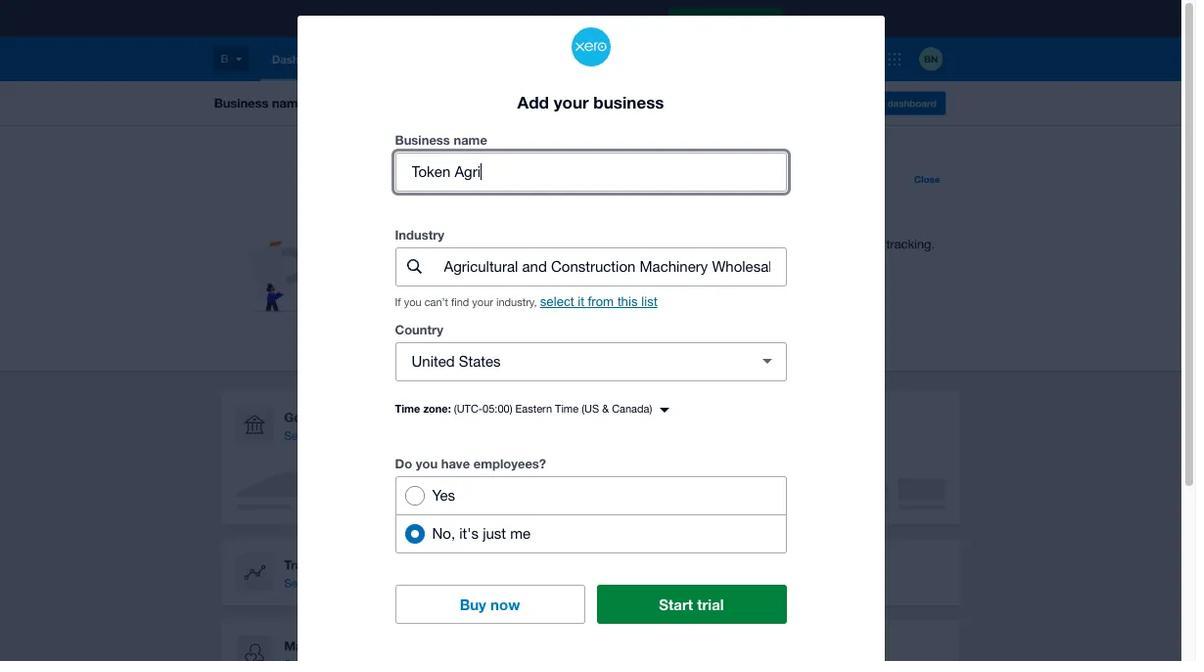 Task type: vqa. For each thing, say whether or not it's contained in the screenshot.
svg image
no



Task type: locate. For each thing, give the bounding box(es) containing it.
name
[[454, 132, 487, 148]]

it's
[[459, 525, 479, 542]]

0 horizontal spatial your
[[472, 296, 493, 308]]

this
[[617, 294, 638, 309]]

industry
[[395, 227, 444, 242]]

you
[[404, 296, 421, 308], [416, 456, 438, 472]]

you right do
[[416, 456, 438, 472]]

time left "(us"
[[555, 403, 579, 415]]

0 vertical spatial you
[[404, 296, 421, 308]]

0 horizontal spatial time
[[395, 402, 420, 415]]

05:00)
[[483, 403, 512, 415]]

you inside if you can't find your industry, select it from this list
[[404, 296, 421, 308]]

do you have employees?
[[395, 456, 546, 472]]

if
[[395, 296, 401, 308]]

Country field
[[396, 343, 739, 380]]

buy now
[[460, 596, 520, 613]]

1 horizontal spatial your
[[554, 92, 589, 113]]

you for have
[[416, 456, 438, 472]]

1 vertical spatial you
[[416, 456, 438, 472]]

employees?
[[473, 456, 546, 472]]

your right find
[[472, 296, 493, 308]]

time
[[395, 402, 420, 415], [555, 403, 579, 415]]

time left "zone:"
[[395, 402, 420, 415]]

can't
[[424, 296, 448, 308]]

your inside if you can't find your industry, select it from this list
[[472, 296, 493, 308]]

do you have employees? group
[[395, 476, 786, 554]]

no,
[[432, 525, 455, 542]]

your
[[554, 92, 589, 113], [472, 296, 493, 308]]

me
[[510, 525, 531, 542]]

1 vertical spatial your
[[472, 296, 493, 308]]

Industry field
[[442, 248, 785, 286]]

you right if
[[404, 296, 421, 308]]

clear image
[[747, 342, 786, 381]]

do
[[395, 456, 412, 472]]

1 horizontal spatial time
[[555, 403, 579, 415]]

0 vertical spatial your
[[554, 92, 589, 113]]

time inside time zone: (utc-05:00) eastern time (us & canada)
[[555, 403, 579, 415]]

select it from this list button
[[540, 294, 657, 309]]

add
[[517, 92, 549, 113]]

from
[[588, 294, 614, 309]]

your right add
[[554, 92, 589, 113]]



Task type: describe. For each thing, give the bounding box(es) containing it.
Business name field
[[396, 153, 785, 191]]

zone:
[[423, 402, 451, 415]]

buy
[[460, 596, 486, 613]]

find
[[451, 296, 469, 308]]

start
[[659, 596, 693, 613]]

(us
[[582, 403, 599, 415]]

business
[[593, 92, 664, 113]]

start trial button
[[597, 585, 786, 624]]

just
[[483, 525, 506, 542]]

&
[[602, 403, 609, 415]]

time zone: (utc-05:00) eastern time (us & canada)
[[395, 402, 652, 415]]

start trial
[[659, 596, 724, 613]]

list
[[641, 294, 657, 309]]

eastern
[[515, 403, 552, 415]]

industry,
[[496, 296, 537, 308]]

you for can't
[[404, 296, 421, 308]]

now
[[490, 596, 520, 613]]

select
[[540, 294, 574, 309]]

search icon image
[[407, 260, 422, 274]]

business
[[395, 132, 450, 148]]

trial
[[697, 596, 724, 613]]

(utc-
[[454, 403, 483, 415]]

xero image
[[571, 27, 610, 67]]

add your business
[[517, 92, 664, 113]]

country
[[395, 322, 443, 337]]

if you can't find your industry, select it from this list
[[395, 294, 657, 309]]

no, it's just me
[[432, 525, 531, 542]]

have
[[441, 456, 470, 472]]

business name
[[395, 132, 487, 148]]

buy now button
[[395, 585, 585, 624]]

canada)
[[612, 403, 652, 415]]

it
[[578, 294, 584, 309]]

yes
[[432, 487, 455, 504]]



